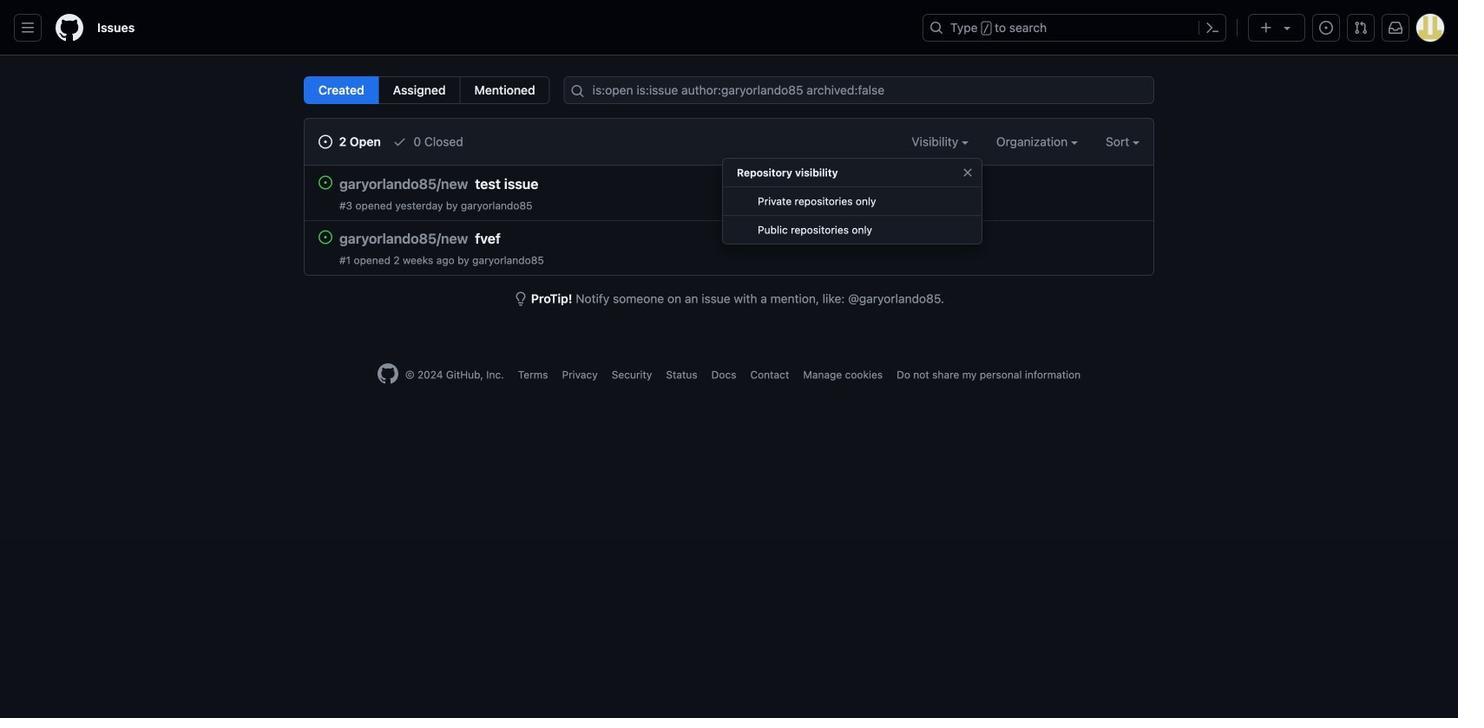 Task type: vqa. For each thing, say whether or not it's contained in the screenshot.
LIGHT BULB image at top
yes



Task type: describe. For each thing, give the bounding box(es) containing it.
issues element
[[304, 76, 550, 104]]

open issue image for 1st "open issue" element
[[319, 176, 332, 190]]

Search all issues text field
[[564, 76, 1155, 104]]

1 horizontal spatial issue opened image
[[1320, 21, 1333, 35]]

homepage image
[[377, 364, 398, 385]]

Issues search field
[[564, 76, 1155, 104]]

2 open issue element from the top
[[319, 230, 332, 244]]

plus image
[[1260, 21, 1274, 35]]

git pull request image
[[1354, 21, 1368, 35]]



Task type: locate. For each thing, give the bounding box(es) containing it.
open issue element
[[319, 175, 332, 190], [319, 230, 332, 244]]

issue opened image left check image
[[319, 135, 332, 149]]

issue opened image
[[1320, 21, 1333, 35], [319, 135, 332, 149]]

0 vertical spatial open issue image
[[319, 176, 332, 190]]

check image
[[393, 135, 407, 149]]

close menu image
[[961, 166, 975, 180]]

2 open issue image from the top
[[319, 230, 332, 244]]

light bulb image
[[514, 292, 528, 306]]

0 horizontal spatial issue opened image
[[319, 135, 332, 149]]

command palette image
[[1206, 21, 1220, 35]]

0 vertical spatial issue opened image
[[1320, 21, 1333, 35]]

1 open issue image from the top
[[319, 176, 332, 190]]

1 vertical spatial open issue image
[[319, 230, 332, 244]]

0 vertical spatial open issue element
[[319, 175, 332, 190]]

1 open issue element from the top
[[319, 175, 332, 190]]

1 vertical spatial open issue element
[[319, 230, 332, 244]]

homepage image
[[56, 14, 83, 42]]

notifications image
[[1389, 21, 1403, 35]]

1 vertical spatial issue opened image
[[319, 135, 332, 149]]

search image
[[571, 84, 585, 98]]

issue opened image left git pull request icon
[[1320, 21, 1333, 35]]

open issue image
[[319, 176, 332, 190], [319, 230, 332, 244]]

open issue image for 1st "open issue" element from the bottom of the page
[[319, 230, 332, 244]]

triangle down image
[[1280, 21, 1294, 35]]



